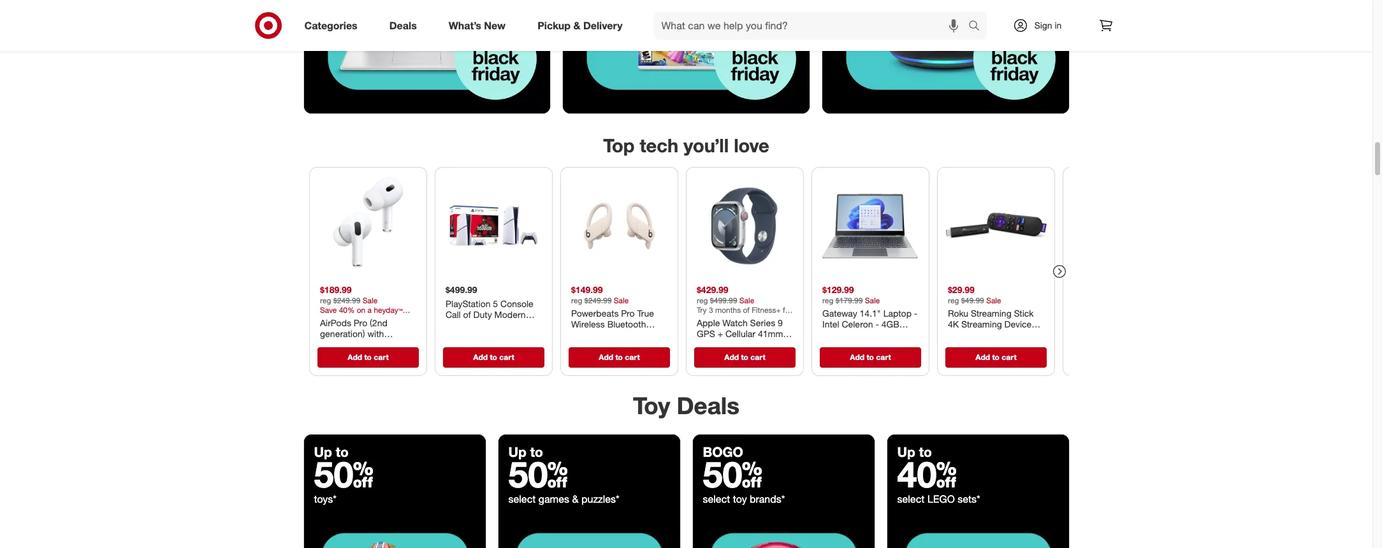 Task type: describe. For each thing, give the bounding box(es) containing it.
wireless
[[571, 319, 605, 330]]

sale for $129.99
[[865, 296, 880, 305]]

$429.99 reg $499.99 sale
[[697, 285, 754, 305]]

generation)
[[320, 329, 365, 339]]

bundle
[[488, 321, 517, 331]]

0 vertical spatial deals
[[389, 19, 417, 32]]

2 cart from the left
[[499, 352, 514, 362]]

2 add from the left
[[473, 352, 488, 362]]

roku streaming stick 4k streaming device 4k/hdr/dolby vision with voice remote with tv controls image
[[943, 173, 1049, 279]]

reg for $189.99
[[320, 296, 331, 305]]

lego
[[928, 493, 955, 505]]

up for toys*
[[314, 444, 332, 460]]

to for "powerbeats pro true wireless bluetooth earphones - ivory" image
[[615, 352, 623, 362]]

up for select lego sets*
[[898, 444, 916, 460]]

pickup & delivery link
[[527, 11, 639, 40]]

gateway 14.1" laptop - intel celeron - 4gb ram - 128gb storage - silver (gwnc214h34-sl) image
[[817, 173, 924, 279]]

pickup & delivery
[[538, 19, 623, 32]]

select for select lego sets*
[[898, 493, 925, 505]]

in
[[1055, 20, 1062, 31]]

$29.99 reg $49.99 sale
[[948, 285, 1001, 305]]

target black friday image for toys*
[[304, 516, 486, 548]]

$499.99 inside the $429.99 reg $499.99 sale
[[710, 296, 737, 305]]

duty
[[473, 309, 492, 320]]

reg for $429.99
[[697, 296, 708, 305]]

puzzles*
[[582, 493, 620, 505]]

add for $429.99
[[724, 352, 739, 362]]

airpods pro (2nd generation) with magsafe case (usb‑c)
[[320, 317, 414, 351]]

games
[[539, 493, 570, 505]]

40
[[898, 453, 957, 496]]

select games & puzzles*
[[509, 493, 620, 505]]

50 for select toy brands*
[[703, 453, 763, 496]]

what's new link
[[438, 11, 522, 40]]

apple watch series 9 gps + cellular 41mm silver aluminum case with storm blue sport band - m/l image
[[692, 173, 798, 279]]

bluetooth
[[607, 319, 646, 330]]

target black friday image for select lego sets*
[[887, 516, 1069, 548]]

airpods pro (2nd generation) with magsafe case (usb‑c) image
[[315, 173, 421, 279]]

$149.99 reg $249.99 sale powerbeats pro true wireless bluetooth earphones - ivory
[[571, 285, 654, 341]]

to for gateway 14.1" laptop - intel celeron - 4gb ram - 128gb storage - silver (gwnc214h34-sl) image
[[867, 352, 874, 362]]

love
[[734, 134, 770, 157]]

$189.99
[[320, 285, 351, 295]]

select lego sets*
[[898, 493, 981, 505]]

What can we help you find? suggestions appear below search field
[[654, 11, 972, 40]]

sale for $149.99
[[614, 296, 629, 305]]

pro inside $149.99 reg $249.99 sale powerbeats pro true wireless bluetooth earphones - ivory
[[621, 308, 635, 319]]

up to for select lego sets*
[[898, 444, 932, 460]]

$499.99 inside $499.99 playstation 5 console call of duty modern warfare iii bundle (slim)
[[445, 285, 477, 295]]

to for apple watch series 9 gps + cellular 41mm silver aluminum case with storm blue sport band - m/l image
[[741, 352, 748, 362]]

with
[[367, 329, 384, 339]]

$129.99 reg $179.99 sale
[[822, 285, 880, 305]]

what's new
[[449, 19, 506, 32]]

toy deals
[[633, 391, 740, 420]]

case
[[358, 340, 378, 351]]

console
[[500, 298, 533, 309]]

sale for $189.99
[[362, 296, 377, 305]]

50 for select games & puzzles*
[[509, 453, 568, 496]]

select for select games & puzzles*
[[509, 493, 536, 505]]

search
[[963, 20, 993, 33]]

categories link
[[294, 11, 374, 40]]

you'll
[[684, 134, 729, 157]]

pro inside airpods pro (2nd generation) with magsafe case (usb‑c)
[[354, 317, 367, 328]]

select for select toy brands*
[[703, 493, 730, 505]]

sale for $429.99
[[739, 296, 754, 305]]

toys*
[[314, 493, 337, 505]]

up to for toys*
[[314, 444, 349, 460]]

airpods
[[320, 317, 351, 328]]

(slim)
[[519, 321, 541, 331]]

select toy brands*
[[703, 493, 785, 505]]

powerbeats pro true wireless bluetooth earphones - ivory image
[[566, 173, 672, 279]]

add for $149.99
[[599, 352, 613, 362]]

add to cart button for $189.99
[[317, 347, 419, 368]]

sign
[[1035, 20, 1053, 31]]

cart for $149.99
[[625, 352, 640, 362]]

add to cart for $149.99
[[599, 352, 640, 362]]

add for $129.99
[[850, 352, 864, 362]]



Task type: vqa. For each thing, say whether or not it's contained in the screenshot.
Model Compatibility: Nintendo Switch OLED, Nintendo Switch Lite, Nintendo Switch
no



Task type: locate. For each thing, give the bounding box(es) containing it.
2 $249.99 from the left
[[584, 296, 612, 305]]

0 horizontal spatial deals
[[389, 19, 417, 32]]

carousel region
[[304, 124, 1181, 381]]

cart for $29.99
[[1002, 352, 1017, 362]]

add down $179.99
[[850, 352, 864, 362]]

1 cart from the left
[[374, 352, 388, 362]]

5 add from the left
[[850, 352, 864, 362]]

powerbeats
[[571, 308, 619, 319]]

6 add to cart from the left
[[976, 352, 1017, 362]]

new
[[484, 19, 506, 32]]

1 50 from the left
[[314, 453, 374, 496]]

1 horizontal spatial up
[[509, 444, 527, 460]]

categories
[[305, 19, 358, 32]]

& right games
[[572, 493, 579, 505]]

select left lego
[[898, 493, 925, 505]]

4 reg from the left
[[822, 296, 833, 305]]

2 select from the left
[[703, 493, 730, 505]]

5 add to cart button from the left
[[820, 347, 921, 368]]

add to cart for $429.99
[[724, 352, 765, 362]]

reg down $429.99 at the bottom of the page
[[697, 296, 708, 305]]

2 up from the left
[[509, 444, 527, 460]]

playstation 5 console call of duty modern warfare iii bundle (slim) image
[[440, 173, 547, 279]]

top
[[603, 134, 635, 157]]

0 horizontal spatial up
[[314, 444, 332, 460]]

pro left (2nd
[[354, 317, 367, 328]]

select left toy
[[703, 493, 730, 505]]

3 50 from the left
[[703, 453, 763, 496]]

pro
[[621, 308, 635, 319], [354, 317, 367, 328]]

2 add to cart from the left
[[473, 352, 514, 362]]

up to up games
[[509, 444, 543, 460]]

add down the $429.99 reg $499.99 sale
[[724, 352, 739, 362]]

target black friday image for select games & puzzles*
[[498, 516, 680, 548]]

modern
[[494, 309, 526, 320]]

$249.99 inside $189.99 reg $249.99 sale
[[333, 296, 360, 305]]

tech
[[640, 134, 679, 157]]

reg inside the $429.99 reg $499.99 sale
[[697, 296, 708, 305]]

4 add from the left
[[724, 352, 739, 362]]

sale
[[362, 296, 377, 305], [614, 296, 629, 305], [739, 296, 754, 305], [865, 296, 880, 305], [986, 296, 1001, 305]]

2 sale from the left
[[614, 296, 629, 305]]

(usb‑c)
[[381, 340, 414, 351]]

1 horizontal spatial pro
[[621, 308, 635, 319]]

2 horizontal spatial up to
[[898, 444, 932, 460]]

$249.99
[[333, 296, 360, 305], [584, 296, 612, 305]]

1 horizontal spatial $499.99
[[710, 296, 737, 305]]

1 up from the left
[[314, 444, 332, 460]]

$179.99
[[836, 296, 863, 305]]

1 up to from the left
[[314, 444, 349, 460]]

$249.99 inside $149.99 reg $249.99 sale powerbeats pro true wireless bluetooth earphones - ivory
[[584, 296, 612, 305]]

$499.99 down $429.99 at the bottom of the page
[[710, 296, 737, 305]]

2 add to cart button from the left
[[443, 347, 544, 368]]

3 add to cart from the left
[[599, 352, 640, 362]]

sale inside $129.99 reg $179.99 sale
[[865, 296, 880, 305]]

1 add from the left
[[347, 352, 362, 362]]

reg down $149.99
[[571, 296, 582, 305]]

sale inside "$29.99 reg $49.99 sale"
[[986, 296, 1001, 305]]

reg inside "$29.99 reg $49.99 sale"
[[948, 296, 959, 305]]

0 horizontal spatial pro
[[354, 317, 367, 328]]

3 add from the left
[[599, 352, 613, 362]]

top tech you'll love
[[603, 134, 770, 157]]

to for roku streaming stick 4k streaming device 4k/hdr/dolby vision with voice remote with tv controls image
[[992, 352, 1000, 362]]

add to cart button for $429.99
[[694, 347, 796, 368]]

up to
[[314, 444, 349, 460], [509, 444, 543, 460], [898, 444, 932, 460]]

earphones
[[571, 330, 614, 341]]

sale inside the $429.99 reg $499.99 sale
[[739, 296, 754, 305]]

3 reg from the left
[[697, 296, 708, 305]]

add to cart for $29.99
[[976, 352, 1017, 362]]

1 vertical spatial &
[[572, 493, 579, 505]]

$249.99 down $189.99
[[333, 296, 360, 305]]

2 horizontal spatial select
[[898, 493, 925, 505]]

call
[[445, 309, 461, 320]]

$249.99 up powerbeats in the bottom left of the page
[[584, 296, 612, 305]]

add down case
[[347, 352, 362, 362]]

1 horizontal spatial up to
[[509, 444, 543, 460]]

sale for $29.99
[[986, 296, 1001, 305]]

iii
[[479, 321, 486, 331]]

select left games
[[509, 493, 536, 505]]

5 add to cart from the left
[[850, 352, 891, 362]]

magsafe
[[320, 340, 356, 351]]

5 reg from the left
[[948, 296, 959, 305]]

2 horizontal spatial 50
[[703, 453, 763, 496]]

2 up to from the left
[[509, 444, 543, 460]]

reg for $29.99
[[948, 296, 959, 305]]

warfare
[[445, 321, 477, 331]]

$499.99 up playstation
[[445, 285, 477, 295]]

(2nd
[[370, 317, 387, 328]]

add down $49.99
[[976, 352, 990, 362]]

target black friday image for select toy brands*
[[693, 516, 875, 548]]

add to cart for $189.99
[[347, 352, 388, 362]]

0 horizontal spatial select
[[509, 493, 536, 505]]

6 cart from the left
[[1002, 352, 1017, 362]]

1 sale from the left
[[362, 296, 377, 305]]

0 horizontal spatial $249.99
[[333, 296, 360, 305]]

toy
[[733, 493, 747, 505]]

3 target black friday image from the left
[[693, 516, 875, 548]]

add down iii
[[473, 352, 488, 362]]

4 sale from the left
[[865, 296, 880, 305]]

pro up bluetooth
[[621, 308, 635, 319]]

cart for $429.99
[[750, 352, 765, 362]]

reg for $149.99
[[571, 296, 582, 305]]

$49.99
[[961, 296, 984, 305]]

3 up to from the left
[[898, 444, 932, 460]]

3 add to cart button from the left
[[569, 347, 670, 368]]

search button
[[963, 11, 993, 42]]

add to cart button for $149.99
[[569, 347, 670, 368]]

toy
[[633, 391, 670, 420]]

0 horizontal spatial 50
[[314, 453, 374, 496]]

1 add to cart button from the left
[[317, 347, 419, 368]]

cart for $189.99
[[374, 352, 388, 362]]

target black friday image
[[304, 516, 486, 548], [498, 516, 680, 548], [693, 516, 875, 548], [887, 516, 1069, 548]]

50
[[314, 453, 374, 496], [509, 453, 568, 496], [703, 453, 763, 496]]

cart for $129.99
[[876, 352, 891, 362]]

up for select games & puzzles*
[[509, 444, 527, 460]]

deals link
[[379, 11, 433, 40]]

add to cart
[[347, 352, 388, 362], [473, 352, 514, 362], [599, 352, 640, 362], [724, 352, 765, 362], [850, 352, 891, 362], [976, 352, 1017, 362]]

4 cart from the left
[[750, 352, 765, 362]]

1 vertical spatial deals
[[677, 391, 740, 420]]

ivory
[[622, 330, 642, 341]]

6 add from the left
[[976, 352, 990, 362]]

2 50 from the left
[[509, 453, 568, 496]]

$249.99 for $149.99
[[584, 296, 612, 305]]

sign in
[[1035, 20, 1062, 31]]

5 cart from the left
[[876, 352, 891, 362]]

add to cart button for $29.99
[[945, 347, 1047, 368]]

of
[[463, 309, 471, 320]]

to for airpods pro (2nd generation) with magsafe case (usb‑c) image
[[364, 352, 371, 362]]

1 select from the left
[[509, 493, 536, 505]]

add for $189.99
[[347, 352, 362, 362]]

50 for toys*
[[314, 453, 374, 496]]

to for playstation 5 console call of duty modern warfare iii bundle (slim) image
[[490, 352, 497, 362]]

1 $249.99 from the left
[[333, 296, 360, 305]]

bogo
[[703, 444, 744, 460]]

0 vertical spatial &
[[574, 19, 581, 32]]

1 horizontal spatial select
[[703, 493, 730, 505]]

4 add to cart from the left
[[724, 352, 765, 362]]

1 horizontal spatial 50
[[509, 453, 568, 496]]

$149.99
[[571, 285, 603, 295]]

cart
[[374, 352, 388, 362], [499, 352, 514, 362], [625, 352, 640, 362], [750, 352, 765, 362], [876, 352, 891, 362], [1002, 352, 1017, 362]]

$499.99
[[445, 285, 477, 295], [710, 296, 737, 305]]

3 cart from the left
[[625, 352, 640, 362]]

$29.99
[[948, 285, 975, 295]]

6 add to cart button from the left
[[945, 347, 1047, 368]]

5
[[493, 298, 498, 309]]

up
[[314, 444, 332, 460], [509, 444, 527, 460], [898, 444, 916, 460]]

add down earphones
[[599, 352, 613, 362]]

to
[[364, 352, 371, 362], [490, 352, 497, 362], [615, 352, 623, 362], [741, 352, 748, 362], [867, 352, 874, 362], [992, 352, 1000, 362], [336, 444, 349, 460], [530, 444, 543, 460], [919, 444, 932, 460]]

reg for $129.99
[[822, 296, 833, 305]]

add
[[347, 352, 362, 362], [473, 352, 488, 362], [599, 352, 613, 362], [724, 352, 739, 362], [850, 352, 864, 362], [976, 352, 990, 362]]

sign in link
[[1002, 11, 1082, 40]]

2 horizontal spatial up
[[898, 444, 916, 460]]

4 add to cart button from the left
[[694, 347, 796, 368]]

reg inside $129.99 reg $179.99 sale
[[822, 296, 833, 305]]

5 sale from the left
[[986, 296, 1001, 305]]

2 target black friday image from the left
[[498, 516, 680, 548]]

1 add to cart from the left
[[347, 352, 388, 362]]

sale inside $149.99 reg $249.99 sale powerbeats pro true wireless bluetooth earphones - ivory
[[614, 296, 629, 305]]

& right pickup
[[574, 19, 581, 32]]

reg down $189.99
[[320, 296, 331, 305]]

$249.99 for $189.99
[[333, 296, 360, 305]]

1 target black friday image from the left
[[304, 516, 486, 548]]

reg inside $189.99 reg $249.99 sale
[[320, 296, 331, 305]]

$499.99 playstation 5 console call of duty modern warfare iii bundle (slim)
[[445, 285, 541, 331]]

$189.99 reg $249.99 sale
[[320, 285, 377, 305]]

-
[[617, 330, 620, 341]]

select
[[509, 493, 536, 505], [703, 493, 730, 505], [898, 493, 925, 505]]

true
[[637, 308, 654, 319]]

3 select from the left
[[898, 493, 925, 505]]

add to cart for $129.99
[[850, 352, 891, 362]]

what's
[[449, 19, 481, 32]]

3 sale from the left
[[739, 296, 754, 305]]

add to cart button
[[317, 347, 419, 368], [443, 347, 544, 368], [569, 347, 670, 368], [694, 347, 796, 368], [820, 347, 921, 368], [945, 347, 1047, 368]]

reg inside $149.99 reg $249.99 sale powerbeats pro true wireless bluetooth earphones - ivory
[[571, 296, 582, 305]]

deals up bogo
[[677, 391, 740, 420]]

0 horizontal spatial $499.99
[[445, 285, 477, 295]]

$429.99
[[697, 285, 728, 295]]

$129.99
[[822, 285, 854, 295]]

&
[[574, 19, 581, 32], [572, 493, 579, 505]]

playstation
[[445, 298, 490, 309]]

1 horizontal spatial deals
[[677, 391, 740, 420]]

0 horizontal spatial up to
[[314, 444, 349, 460]]

reg
[[320, 296, 331, 305], [571, 296, 582, 305], [697, 296, 708, 305], [822, 296, 833, 305], [948, 296, 959, 305]]

pickup
[[538, 19, 571, 32]]

reg down the $129.99
[[822, 296, 833, 305]]

1 horizontal spatial $249.99
[[584, 296, 612, 305]]

1 reg from the left
[[320, 296, 331, 305]]

3 up from the left
[[898, 444, 916, 460]]

brands*
[[750, 493, 785, 505]]

deals
[[389, 19, 417, 32], [677, 391, 740, 420]]

delivery
[[583, 19, 623, 32]]

up to up select lego sets*
[[898, 444, 932, 460]]

deals left what's
[[389, 19, 417, 32]]

add for $29.99
[[976, 352, 990, 362]]

up to for select games & puzzles*
[[509, 444, 543, 460]]

up to up toys*
[[314, 444, 349, 460]]

sets*
[[958, 493, 981, 505]]

add to cart button for $129.99
[[820, 347, 921, 368]]

sale inside $189.99 reg $249.99 sale
[[362, 296, 377, 305]]

4 target black friday image from the left
[[887, 516, 1069, 548]]

reg down $29.99
[[948, 296, 959, 305]]

2 reg from the left
[[571, 296, 582, 305]]



